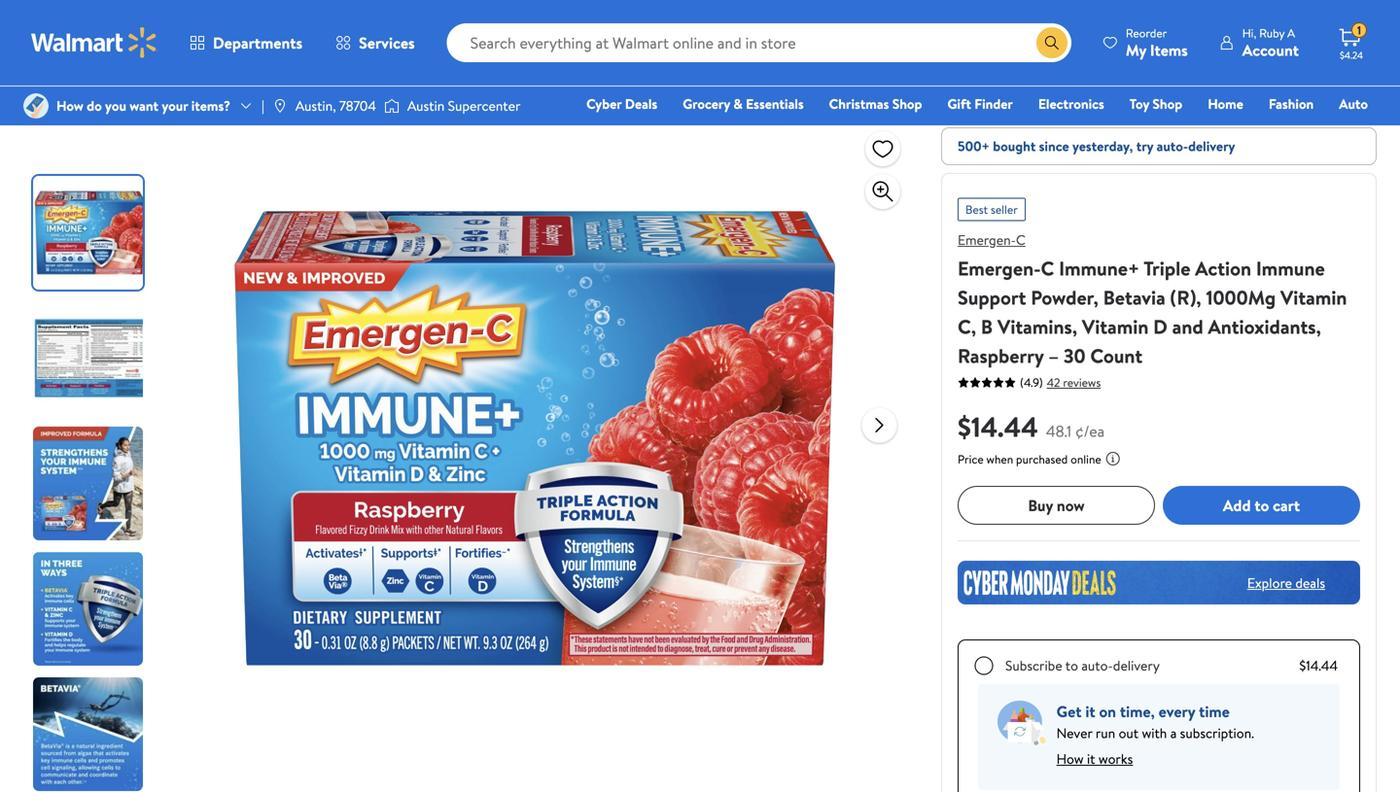 Task type: vqa. For each thing, say whether or not it's contained in the screenshot.
Gift status's 'Gift'
no



Task type: locate. For each thing, give the bounding box(es) containing it.
0 horizontal spatial $14.44
[[958, 408, 1038, 446]]

how left the do
[[56, 96, 83, 115]]

 image left the do
[[23, 93, 49, 119]]

2 emergen- from the top
[[958, 255, 1041, 282]]

0 horizontal spatial  image
[[23, 93, 49, 119]]

account
[[1242, 39, 1299, 61]]

1 horizontal spatial auto-
[[1157, 137, 1188, 156]]

$14.44 down the deals
[[1300, 656, 1338, 675]]

emergen- down emergen-c link
[[958, 255, 1041, 282]]

how
[[56, 96, 83, 115], [1057, 750, 1084, 769]]

delivery up time,
[[1113, 656, 1160, 675]]

legal information image
[[1105, 451, 1121, 467]]

0 vertical spatial it
[[1085, 701, 1095, 722]]

your
[[162, 96, 188, 115]]

electronics
[[1038, 94, 1104, 113]]

electronics link
[[1030, 93, 1113, 114]]

1 horizontal spatial vitamin
[[1281, 284, 1347, 311]]

ruby
[[1259, 25, 1285, 41]]

toy shop
[[1130, 94, 1183, 113]]

and right health
[[66, 11, 87, 30]]

and right d
[[1172, 313, 1203, 340]]

78704
[[339, 96, 376, 115]]

vitamin up count
[[1082, 313, 1149, 340]]

to right subscribe
[[1066, 656, 1078, 675]]

explore
[[1247, 573, 1292, 592]]

explore deals link
[[1240, 566, 1333, 600]]

emergen- down best seller
[[958, 230, 1016, 249]]

one debit link
[[1210, 121, 1294, 141]]

add to favorites list, emergen-c immune+ triple action immune support powder, betavia (r), 1000mg vitamin c, b vitamins, vitamin d and antioxidants, raspberry – 30 count image
[[871, 137, 895, 161]]

emergen-c link
[[958, 230, 1026, 249]]

$14.44 up when
[[958, 408, 1038, 446]]

1 horizontal spatial delivery
[[1188, 137, 1235, 156]]

500+
[[958, 137, 990, 156]]

cyber
[[586, 94, 622, 113]]

&
[[733, 94, 743, 113]]

health
[[23, 11, 63, 30]]

auto- right try
[[1157, 137, 1188, 156]]

online
[[1071, 451, 1101, 468]]

departments
[[213, 32, 302, 53]]

0 vertical spatial c
[[1016, 230, 1026, 249]]

reviews
[[1063, 374, 1101, 391]]

deals
[[1296, 573, 1325, 592]]

items?
[[191, 96, 230, 115]]

(r),
[[1170, 284, 1202, 311]]

b
[[981, 313, 993, 340]]

2 shop from the left
[[1153, 94, 1183, 113]]

want
[[130, 96, 158, 115]]

vitamin
[[1281, 284, 1347, 311], [1082, 313, 1149, 340]]

shop inside "link"
[[1153, 94, 1183, 113]]

support
[[958, 284, 1026, 311]]

buy
[[1028, 495, 1053, 516]]

services button
[[319, 19, 431, 66]]

c down seller
[[1016, 230, 1026, 249]]

1 horizontal spatial and
[[1172, 313, 1203, 340]]

to for subscribe
[[1066, 656, 1078, 675]]

1 vertical spatial and
[[1172, 313, 1203, 340]]

it
[[1085, 701, 1095, 722], [1087, 750, 1095, 769]]

every
[[1159, 701, 1195, 722]]

vitamin down immune
[[1281, 284, 1347, 311]]

1 horizontal spatial  image
[[272, 98, 288, 114]]

0 vertical spatial how
[[56, 96, 83, 115]]

austin
[[407, 96, 445, 115]]

how inside get it on time, every time never run out with a subscription. how it works
[[1057, 750, 1084, 769]]

emergen-
[[958, 230, 1016, 249], [958, 255, 1041, 282]]

price
[[958, 451, 984, 468]]

it left works
[[1087, 750, 1095, 769]]

0 horizontal spatial to
[[1066, 656, 1078, 675]]

1 horizontal spatial $14.44
[[1300, 656, 1338, 675]]

subscription.
[[1180, 724, 1254, 743]]

reorder my items
[[1126, 25, 1188, 61]]

add to cart
[[1223, 495, 1300, 516]]

Walmart Site-Wide search field
[[447, 23, 1071, 62]]

emergen-c immune+ triple action immune support powder, betavia (r), 1000mg vitamin c, b vitamins, vitamin d and antioxidants, raspberry – 30 count image
[[224, 127, 846, 750]]

to for add
[[1255, 495, 1269, 516]]

1 horizontal spatial c
[[1041, 255, 1054, 282]]

services
[[359, 32, 415, 53]]

home link
[[1199, 93, 1252, 114]]

0 vertical spatial emergen-
[[958, 230, 1016, 249]]

1 vertical spatial c
[[1041, 255, 1054, 282]]

0 vertical spatial to
[[1255, 495, 1269, 516]]

1 vertical spatial to
[[1066, 656, 1078, 675]]

None radio
[[974, 656, 994, 676]]

1 vertical spatial $14.44
[[1300, 656, 1338, 675]]

hi, ruby a account
[[1242, 25, 1299, 61]]

shop right christmas
[[892, 94, 922, 113]]

registry link
[[1135, 121, 1203, 141]]

1 vertical spatial delivery
[[1113, 656, 1160, 675]]

reorder
[[1126, 25, 1167, 41]]

$14.44 48.1 ¢/ea
[[958, 408, 1105, 446]]

to inside button
[[1255, 495, 1269, 516]]

c
[[1016, 230, 1026, 249], [1041, 255, 1054, 282]]

cyber deals
[[586, 94, 658, 113]]

0 vertical spatial $14.44
[[958, 408, 1038, 446]]

1 shop from the left
[[892, 94, 922, 113]]

1 vertical spatial it
[[1087, 750, 1095, 769]]

1 horizontal spatial shop
[[1153, 94, 1183, 113]]

1 horizontal spatial to
[[1255, 495, 1269, 516]]

it left on on the bottom right of the page
[[1085, 701, 1095, 722]]

a
[[1170, 724, 1177, 743]]

$14.44
[[958, 408, 1038, 446], [1300, 656, 1338, 675]]

1 vertical spatial how
[[1057, 750, 1084, 769]]

supercenter
[[448, 96, 521, 115]]

out
[[1119, 724, 1139, 743]]

and inside emergen-c emergen-c immune+ triple action immune support powder, betavia (r), 1000mg vitamin c, b vitamins, vitamin d and antioxidants, raspberry – 30 count
[[1172, 313, 1203, 340]]

action
[[1195, 255, 1251, 282]]

gift finder
[[948, 94, 1013, 113]]

home
[[1208, 94, 1244, 113]]

0 horizontal spatial auto-
[[1082, 656, 1113, 675]]

to left cart
[[1255, 495, 1269, 516]]

1 vertical spatial vitamin
[[1082, 313, 1149, 340]]

immune+
[[1059, 255, 1140, 282]]

subscribe
[[1005, 656, 1062, 675]]

emergen-c immune+ triple action immune support powder, betavia (r), 1000mg vitamin c, b vitamins, vitamin d and antioxidants, raspberry – 30 count - image 1 of 9 image
[[33, 176, 147, 290]]

shop
[[892, 94, 922, 113], [1153, 94, 1183, 113]]

 image
[[23, 93, 49, 119], [272, 98, 288, 114]]

finder
[[975, 94, 1013, 113]]

$14.44 for $14.44 48.1 ¢/ea
[[958, 408, 1038, 446]]

0 vertical spatial vitamin
[[1281, 284, 1347, 311]]

emergen-c immune+ triple action immune support powder, betavia (r), 1000mg vitamin c, b vitamins, vitamin d and antioxidants, raspberry – 30 count - image 3 of 9 image
[[33, 427, 147, 541]]

|
[[262, 96, 264, 115]]

toy shop link
[[1121, 93, 1191, 114]]

hi,
[[1242, 25, 1257, 41]]

austin, 78704
[[295, 96, 376, 115]]

never
[[1057, 724, 1093, 743]]

 image for austin, 78704
[[272, 98, 288, 114]]

c up powder,
[[1041, 255, 1054, 282]]

 image right |
[[272, 98, 288, 114]]

gift
[[948, 94, 971, 113]]

how down never
[[1057, 750, 1084, 769]]

christmas
[[829, 94, 889, 113]]

0 horizontal spatial shop
[[892, 94, 922, 113]]

try
[[1136, 137, 1153, 156]]

1 vertical spatial emergen-
[[958, 255, 1041, 282]]

how do you want your items?
[[56, 96, 230, 115]]

shop up registry link
[[1153, 94, 1183, 113]]

0 vertical spatial and
[[66, 11, 87, 30]]

 image
[[384, 96, 400, 116]]

1 horizontal spatial how
[[1057, 750, 1084, 769]]

austin supercenter
[[407, 96, 521, 115]]

delivery down home link
[[1188, 137, 1235, 156]]

auto- up on on the bottom right of the page
[[1082, 656, 1113, 675]]

antioxidants,
[[1208, 313, 1321, 340]]

purchased
[[1016, 451, 1068, 468]]

1 emergen- from the top
[[958, 230, 1016, 249]]

one
[[1219, 122, 1248, 141]]



Task type: describe. For each thing, give the bounding box(es) containing it.
health and medicine link
[[23, 11, 144, 30]]

deals
[[625, 94, 658, 113]]

30
[[1064, 342, 1086, 370]]

add to cart button
[[1163, 486, 1360, 525]]

time
[[1199, 701, 1230, 722]]

get it on time, every time never run out with a subscription. how it works
[[1057, 701, 1254, 769]]

0 vertical spatial delivery
[[1188, 137, 1235, 156]]

how it works button
[[1057, 744, 1133, 775]]

seller
[[991, 201, 1018, 218]]

vitamins,
[[998, 313, 1077, 340]]

0 horizontal spatial and
[[66, 11, 87, 30]]

1 vertical spatial auto-
[[1082, 656, 1113, 675]]

with
[[1142, 724, 1167, 743]]

christmas shop link
[[820, 93, 931, 114]]

grocery & essentials link
[[674, 93, 813, 114]]

grocery & essentials
[[683, 94, 804, 113]]

cyber monday deals image
[[958, 561, 1360, 605]]

registry
[[1144, 122, 1194, 141]]

42 reviews link
[[1043, 374, 1101, 391]]

shop for christmas shop
[[892, 94, 922, 113]]

buy now button
[[958, 486, 1155, 525]]

0 horizontal spatial vitamin
[[1082, 313, 1149, 340]]

walmart image
[[31, 27, 158, 58]]

yesterday,
[[1073, 137, 1133, 156]]

48.1
[[1046, 421, 1072, 442]]

when
[[986, 451, 1013, 468]]

run
[[1096, 724, 1116, 743]]

bought
[[993, 137, 1036, 156]]

$14.44 for $14.44
[[1300, 656, 1338, 675]]

0 vertical spatial auto-
[[1157, 137, 1188, 156]]

subscribe to auto-delivery
[[1005, 656, 1160, 675]]

cyber deals link
[[578, 93, 666, 114]]

$4.24
[[1340, 49, 1363, 62]]

immune
[[1256, 255, 1325, 282]]

price when purchased online
[[958, 451, 1101, 468]]

search icon image
[[1044, 35, 1060, 51]]

fashion
[[1269, 94, 1314, 113]]

emergen-c immune+ triple action immune support powder, betavia (r), 1000mg vitamin c, b vitamins, vitamin d and antioxidants, raspberry – 30 count - image 4 of 9 image
[[33, 552, 147, 666]]

emergen-c emergen-c immune+ triple action immune support powder, betavia (r), 1000mg vitamin c, b vitamins, vitamin d and antioxidants, raspberry – 30 count
[[958, 230, 1347, 370]]

buy now
[[1028, 495, 1085, 516]]

fashion link
[[1260, 93, 1323, 114]]

do
[[87, 96, 102, 115]]

works
[[1099, 750, 1133, 769]]

0 horizontal spatial c
[[1016, 230, 1026, 249]]

now
[[1057, 495, 1085, 516]]

auto registry
[[1144, 94, 1368, 141]]

c,
[[958, 313, 976, 340]]

add
[[1223, 495, 1251, 516]]

(4.9)
[[1020, 374, 1043, 391]]

 image for how do you want your items?
[[23, 93, 49, 119]]

on
[[1099, 701, 1116, 722]]

my
[[1126, 39, 1146, 61]]

walmart+ link
[[1301, 121, 1377, 141]]

500+ bought since yesterday, try auto-delivery
[[958, 137, 1235, 156]]

zoom image modal image
[[871, 180, 895, 203]]

auto link
[[1331, 93, 1377, 114]]

Search search field
[[447, 23, 1071, 62]]

christmas shop
[[829, 94, 922, 113]]

grocery
[[683, 94, 730, 113]]

betavia
[[1103, 284, 1166, 311]]

items
[[1150, 39, 1188, 61]]

gift finder link
[[939, 93, 1022, 114]]

next media item image
[[868, 414, 891, 437]]

departments button
[[173, 19, 319, 66]]

you
[[105, 96, 126, 115]]

a
[[1288, 25, 1295, 41]]

auto
[[1339, 94, 1368, 113]]

1
[[1357, 22, 1361, 39]]

cart
[[1273, 495, 1300, 516]]

austin,
[[295, 96, 336, 115]]

powder,
[[1031, 284, 1099, 311]]

since
[[1039, 137, 1069, 156]]

shop for toy shop
[[1153, 94, 1183, 113]]

0 horizontal spatial how
[[56, 96, 83, 115]]

0 horizontal spatial delivery
[[1113, 656, 1160, 675]]

emergen-c immune+ triple action immune support powder, betavia (r), 1000mg vitamin c, b vitamins, vitamin d and antioxidants, raspberry – 30 count - image 5 of 9 image
[[33, 678, 147, 792]]

emergen-c immune+ triple action immune support powder, betavia (r), 1000mg vitamin c, b vitamins, vitamin d and antioxidants, raspberry – 30 count - image 2 of 9 image
[[33, 301, 147, 415]]

raspberry
[[958, 342, 1044, 370]]

count
[[1090, 342, 1143, 370]]

triple
[[1144, 255, 1191, 282]]

explore deals
[[1247, 573, 1325, 592]]

¢/ea
[[1075, 421, 1105, 442]]

essentials
[[746, 94, 804, 113]]

–
[[1048, 342, 1059, 370]]

best seller
[[966, 201, 1018, 218]]

one debit
[[1219, 122, 1285, 141]]

1000mg
[[1206, 284, 1276, 311]]

medicine
[[90, 11, 144, 30]]



